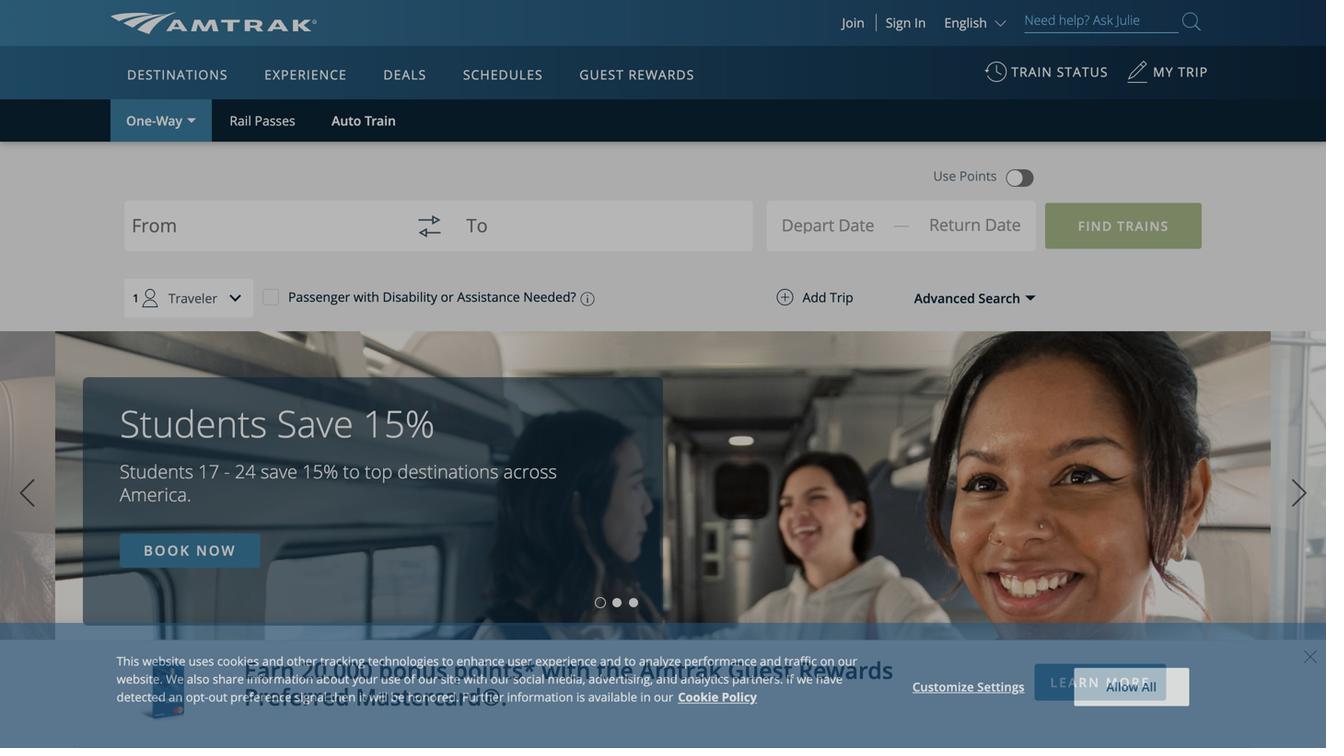 Task type: describe. For each thing, give the bounding box(es) containing it.
and up 'partners.'
[[760, 654, 781, 670]]

use
[[381, 672, 401, 688]]

destinations
[[127, 66, 228, 83]]

switch departure and arrival stations. image
[[407, 204, 452, 249]]

17
[[198, 459, 219, 484]]

deals
[[384, 66, 427, 83]]

learn
[[1050, 674, 1101, 692]]

more
[[1106, 674, 1151, 692]]

site
[[441, 672, 461, 688]]

rewards inside popup button
[[629, 66, 695, 83]]

settings
[[977, 679, 1025, 696]]

earn 20,000 bonus points* with the amtrak guest rewards preferred mastercard®.
[[244, 655, 893, 713]]

technologies
[[368, 654, 439, 670]]

deals button
[[376, 49, 434, 100]]

experience button
[[257, 49, 354, 100]]

my
[[1153, 63, 1174, 81]]

we
[[166, 672, 184, 688]]

opt-
[[186, 690, 208, 706]]

needed?
[[523, 288, 576, 306]]

experience
[[535, 654, 597, 670]]

students for students 17 - 24 save 15% to top destinations across america.
[[120, 459, 193, 484]]

assistance
[[457, 288, 520, 306]]

plus icon image
[[777, 289, 793, 306]]

allow
[[1107, 679, 1139, 696]]

policy
[[722, 690, 757, 706]]

an
[[169, 690, 183, 706]]

all
[[1142, 679, 1157, 696]]

allow all
[[1107, 679, 1157, 696]]

Please enter your search item search field
[[1025, 9, 1179, 33]]

preference
[[230, 690, 292, 706]]

search icon image
[[1183, 9, 1201, 34]]

book now link
[[120, 534, 260, 568]]

our right the in
[[654, 690, 673, 706]]

have
[[816, 672, 843, 688]]

guest inside earn 20,000 bonus points* with the amtrak guest rewards preferred mastercard®.
[[728, 655, 793, 687]]

customize settings button
[[911, 668, 1026, 707]]

available
[[588, 690, 637, 706]]

then
[[330, 690, 356, 706]]

with inside this website uses cookies and other tracking technologies to enhance user experience and to analyze performance and traffic on our website. we also share information about your use of our site with our social media, advertising, and analytics partners. if we have detected an opt-out preference signal then it will be honored. further information is available in our
[[464, 672, 488, 688]]

this
[[117, 654, 139, 670]]

tracking
[[320, 654, 365, 670]]

guest rewards
[[580, 66, 695, 83]]

points*
[[453, 655, 536, 687]]

is
[[576, 690, 585, 706]]

previous image
[[13, 471, 41, 517]]

24
[[235, 459, 256, 484]]

auto train
[[332, 112, 396, 129]]

20,000
[[301, 655, 373, 687]]

top
[[365, 459, 393, 484]]

cookie policy
[[678, 690, 757, 706]]

signal
[[295, 690, 327, 706]]

0 horizontal spatial with
[[354, 288, 379, 306]]

disability
[[383, 288, 437, 306]]

english button
[[944, 14, 1011, 31]]

passes
[[255, 112, 295, 129]]

cookie policy link
[[678, 690, 757, 706]]

allow all button
[[1074, 668, 1189, 707]]

social
[[513, 672, 545, 688]]

sign
[[886, 14, 911, 31]]

guest rewards button
[[572, 49, 702, 100]]

the
[[597, 655, 634, 687]]

enhance
[[457, 654, 504, 670]]

earn
[[244, 655, 295, 687]]

and up advertising,
[[600, 654, 621, 670]]

slide 2 tab
[[612, 599, 622, 608]]

book now
[[144, 542, 236, 560]]

website
[[142, 654, 185, 670]]

your
[[352, 672, 378, 688]]

auto train link
[[313, 99, 414, 142]]

slide 3 tab
[[629, 599, 638, 608]]

of
[[404, 672, 415, 688]]

-
[[224, 459, 230, 484]]

on
[[820, 654, 835, 670]]

in
[[914, 14, 926, 31]]

performance
[[684, 654, 757, 670]]

uses
[[189, 654, 214, 670]]

rail passes
[[230, 112, 295, 129]]

join
[[842, 14, 865, 31]]

more information about accessible travel requests. image
[[576, 292, 595, 306]]

amtrak image
[[111, 12, 317, 34]]

trip
[[1178, 63, 1208, 81]]

rail passes button
[[212, 99, 313, 142]]

1 vertical spatial information
[[507, 690, 573, 706]]

add
[[803, 289, 827, 306]]

train
[[365, 112, 396, 129]]

our right the of
[[418, 672, 438, 688]]

2 horizontal spatial to
[[624, 654, 636, 670]]

to inside 'students 17 - 24 save 15% to top destinations across america.'
[[343, 459, 360, 484]]

my trip
[[1153, 63, 1208, 81]]

trip
[[830, 289, 853, 306]]

about
[[316, 672, 349, 688]]

my trip button
[[1127, 54, 1208, 99]]

in
[[640, 690, 651, 706]]

learn more link
[[1035, 664, 1166, 701]]



Task type: locate. For each thing, give the bounding box(es) containing it.
with down enhance
[[464, 672, 488, 688]]

other
[[287, 654, 317, 670]]

customize
[[913, 679, 974, 696]]

this website uses cookies and other tracking technologies to enhance user experience and to analyze performance and traffic on our website. we also share information about your use of our site with our social media, advertising, and analytics partners. if we have detected an opt-out preference signal then it will be honored. further information is available in our
[[117, 654, 857, 706]]

customize settings
[[913, 679, 1025, 696]]

honored.
[[408, 690, 459, 706]]

0 horizontal spatial 15%
[[302, 459, 338, 484]]

choose a slide to display tab list
[[0, 599, 642, 608]]

rail
[[230, 112, 251, 129]]

book
[[144, 542, 191, 560]]

schedules link
[[456, 46, 550, 99]]

1 vertical spatial students
[[120, 459, 193, 484]]

0 horizontal spatial guest
[[580, 66, 624, 83]]

partners.
[[732, 672, 783, 688]]

1 horizontal spatial guest
[[728, 655, 793, 687]]

1 students from the top
[[120, 398, 267, 449]]

15% inside 'students 17 - 24 save 15% to top destinations across america.'
[[302, 459, 338, 484]]

students save 15%
[[120, 398, 435, 449]]

across
[[503, 459, 557, 484]]

guest
[[580, 66, 624, 83], [728, 655, 793, 687]]

1 horizontal spatial 15%
[[363, 398, 435, 449]]

cookies
[[217, 654, 259, 670]]

0 horizontal spatial information
[[247, 672, 313, 688]]

15% up top
[[363, 398, 435, 449]]

information down social
[[507, 690, 573, 706]]

guest inside popup button
[[580, 66, 624, 83]]

1 horizontal spatial to
[[442, 654, 454, 670]]

learn more
[[1050, 674, 1151, 692]]

with
[[354, 288, 379, 306], [542, 655, 591, 687], [464, 672, 488, 688]]

amtrak
[[640, 655, 722, 687]]

sign in button
[[886, 14, 926, 31]]

and
[[262, 654, 284, 670], [600, 654, 621, 670], [760, 654, 781, 670], [656, 672, 678, 688]]

to 'edit required blank' element
[[466, 220, 727, 245]]

save
[[261, 459, 298, 484]]

analyze
[[639, 654, 681, 670]]

detected
[[117, 690, 166, 706]]

students left the 17 at the bottom left
[[120, 459, 193, 484]]

and down analyze
[[656, 672, 678, 688]]

with inside earn 20,000 bonus points* with the amtrak guest rewards preferred mastercard®.
[[542, 655, 591, 687]]

application
[[179, 154, 621, 412]]

students inside 'students 17 - 24 save 15% to top destinations across america.'
[[120, 459, 193, 484]]

1 vertical spatial 15%
[[302, 459, 338, 484]]

or
[[441, 288, 454, 306]]

it
[[359, 690, 366, 706]]

slide 1 tab
[[596, 599, 605, 608]]

1 horizontal spatial with
[[464, 672, 488, 688]]

2 students from the top
[[120, 459, 193, 484]]

schedules
[[463, 66, 543, 83]]

train status link
[[985, 54, 1108, 99]]

1 horizontal spatial rewards
[[799, 655, 893, 687]]

english
[[944, 14, 987, 31]]

students up the 17 at the bottom left
[[120, 398, 267, 449]]

amtrak guest rewards preferred mastercard image
[[138, 660, 184, 729]]

train
[[1011, 63, 1053, 81]]

15% right save
[[302, 459, 338, 484]]

1 vertical spatial rewards
[[799, 655, 893, 687]]

information up preference
[[247, 672, 313, 688]]

analytics
[[681, 672, 729, 688]]

if
[[786, 672, 794, 688]]

train status
[[1011, 63, 1108, 81]]

with up is
[[542, 655, 591, 687]]

0 vertical spatial guest
[[580, 66, 624, 83]]

out
[[208, 690, 227, 706]]

to left top
[[343, 459, 360, 484]]

share
[[213, 672, 244, 688]]

next image
[[1286, 471, 1313, 517]]

and left other
[[262, 654, 284, 670]]

2 horizontal spatial with
[[542, 655, 591, 687]]

rewards inside earn 20,000 bonus points* with the amtrak guest rewards preferred mastercard®.
[[799, 655, 893, 687]]

passenger with disability or assistance needed?
[[288, 288, 576, 306]]

media,
[[548, 672, 586, 688]]

will
[[369, 690, 388, 706]]

website.
[[117, 672, 163, 688]]

further
[[462, 690, 504, 706]]

our
[[838, 654, 857, 670], [418, 672, 438, 688], [491, 672, 510, 688], [654, 690, 673, 706]]

banner containing join
[[0, 0, 1326, 425]]

auto
[[332, 112, 361, 129]]

status
[[1057, 63, 1108, 81]]

also
[[187, 672, 210, 688]]

students for students save 15%
[[120, 398, 267, 449]]

sign in
[[886, 14, 926, 31]]

information
[[247, 672, 313, 688], [507, 690, 573, 706]]

0 horizontal spatial to
[[343, 459, 360, 484]]

user
[[508, 654, 532, 670]]

0 vertical spatial information
[[247, 672, 313, 688]]

0 vertical spatial students
[[120, 398, 267, 449]]

destinations button
[[120, 49, 235, 100]]

students
[[120, 398, 267, 449], [120, 459, 193, 484]]

Passenger with Disability or Assistance Needed? checkbox
[[262, 288, 279, 305]]

add trip
[[803, 289, 853, 306]]

students 17 - 24 save 15% to top destinations across america.
[[120, 459, 557, 507]]

0 vertical spatial rewards
[[629, 66, 695, 83]]

we
[[797, 672, 813, 688]]

from 'edit required blank' element
[[132, 220, 393, 245]]

regions map image
[[179, 154, 621, 412]]

0 vertical spatial 15%
[[363, 398, 435, 449]]

join button
[[831, 14, 877, 31]]

to up advertising,
[[624, 654, 636, 670]]

save
[[277, 398, 354, 449]]

add trip button
[[740, 280, 890, 315]]

with left disability
[[354, 288, 379, 306]]

1 horizontal spatial information
[[507, 690, 573, 706]]

0 horizontal spatial rewards
[[629, 66, 695, 83]]

our up further
[[491, 672, 510, 688]]

be
[[391, 690, 405, 706]]

to up the site
[[442, 654, 454, 670]]

bonus
[[379, 655, 447, 687]]

banner
[[0, 0, 1326, 425]]

our right on
[[838, 654, 857, 670]]

cookie
[[678, 690, 719, 706]]

to
[[343, 459, 360, 484], [442, 654, 454, 670], [624, 654, 636, 670]]

1 vertical spatial guest
[[728, 655, 793, 687]]

mastercard®.
[[356, 682, 507, 713]]



Task type: vqa. For each thing, say whether or not it's contained in the screenshot.
Sign
yes



